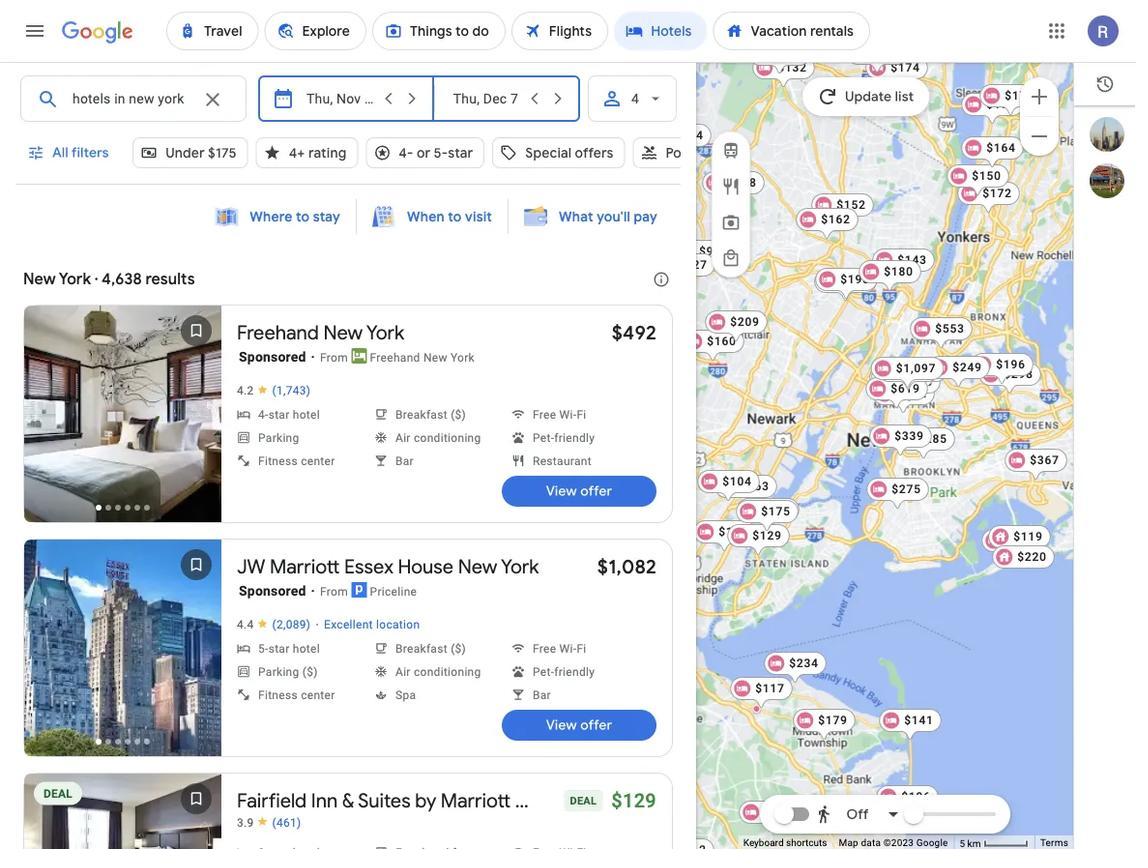 Task type: vqa. For each thing, say whether or not it's contained in the screenshot.
7:35 am
no



Task type: locate. For each thing, give the bounding box(es) containing it.
2 to from the left
[[448, 208, 462, 225]]

$179 up zoom out map icon
[[1005, 89, 1035, 103]]

$132
[[778, 61, 808, 74]]

$285 link
[[893, 428, 956, 461]]

1 horizontal spatial $129
[[753, 529, 782, 543]]

1 horizontal spatial $122
[[864, 802, 894, 816]]

$198
[[841, 273, 870, 286]]

0 vertical spatial $199
[[987, 98, 1017, 111]]

1 vertical spatial view offer
[[546, 717, 613, 734]]

1 photos list from the top
[[24, 306, 222, 542]]

update list
[[845, 88, 914, 105]]

$144 link
[[649, 124, 712, 157]]

waldorf-astoria new york image
[[909, 396, 917, 403]]

1 vertical spatial $492 link
[[873, 382, 935, 415]]

$196 right $249
[[997, 358, 1026, 372]]

$179 link
[[980, 84, 1043, 117], [794, 709, 856, 742]]

0 vertical spatial $196 link
[[972, 353, 1034, 386]]

$743
[[897, 370, 927, 383]]

0 vertical spatial $492 link
[[612, 320, 657, 345]]

$172
[[983, 187, 1013, 200]]

1 vertical spatial $220
[[1018, 550, 1048, 564]]

to
[[296, 208, 310, 225], [448, 208, 462, 225]]

$220 down $367 link
[[1007, 534, 1037, 548]]

$615
[[895, 371, 925, 384]]

0 horizontal spatial $199
[[763, 503, 792, 517]]

2 vertical spatial photo 1 image
[[24, 774, 222, 849]]

0 horizontal spatial $180
[[774, 47, 804, 61]]

$285
[[918, 432, 948, 446]]

1 vertical spatial $122
[[864, 802, 894, 816]]

$122 down $104 link
[[719, 525, 749, 539]]

4 button
[[588, 75, 677, 122]]

view offer button
[[502, 476, 657, 507], [502, 710, 657, 741]]

$339
[[895, 430, 925, 443]]

location
[[376, 618, 420, 632]]

view for $492
[[546, 483, 577, 500]]

$180 up update list button
[[774, 47, 804, 61]]

1 to from the left
[[296, 208, 310, 225]]

offer
[[581, 483, 613, 500], [581, 717, 613, 734]]

0 vertical spatial $175
[[208, 144, 236, 162]]

$196 up google
[[902, 790, 931, 804]]

recently viewed element
[[1075, 63, 1137, 105]]

0 horizontal spatial $199 link
[[737, 498, 800, 531]]

$196
[[997, 358, 1026, 372], [902, 790, 931, 804]]

$249 link
[[928, 356, 990, 389]]

new
[[23, 269, 56, 289]]

1 photo 1 image from the top
[[24, 306, 222, 522]]

2 offer from the top
[[581, 717, 613, 734]]

2 view offer from the top
[[546, 717, 613, 734]]

all
[[52, 144, 68, 162]]

$234
[[790, 657, 819, 670]]

back image for $1,082
[[26, 629, 73, 675]]

$175 inside button
[[208, 144, 236, 162]]

$220 down $119
[[1018, 550, 1048, 564]]

1 vertical spatial $129
[[612, 789, 657, 812]]

$298
[[1004, 368, 1034, 381]]

to left 'visit'
[[448, 208, 462, 225]]

1 offer from the top
[[581, 483, 613, 500]]

$122
[[719, 525, 749, 539], [864, 802, 894, 816]]

pool
[[665, 144, 693, 162]]

$110 link
[[739, 801, 802, 834]]

1 back image from the top
[[26, 395, 73, 441]]

0 horizontal spatial $492 link
[[612, 320, 657, 345]]

$636 link
[[875, 361, 937, 394]]

1 horizontal spatial $199
[[987, 98, 1017, 111]]

$199 link up $164
[[962, 93, 1024, 126]]

where to stay button
[[203, 198, 352, 235]]

where to stay
[[250, 208, 341, 225]]

$2,887
[[900, 364, 941, 377]]

0 horizontal spatial $122
[[719, 525, 749, 539]]

$180 right '$198'
[[885, 265, 914, 279]]

2 photos list from the top
[[24, 540, 222, 776]]

$199 down the $163
[[763, 503, 792, 517]]

$141
[[905, 714, 934, 728]]

0 horizontal spatial $492
[[612, 320, 657, 345]]

1 horizontal spatial $175
[[762, 505, 791, 519]]

4.4 out of 5 stars from 2,089 reviews image
[[237, 618, 311, 632]]

1 horizontal spatial $179
[[1005, 89, 1035, 103]]

$275 link
[[867, 478, 929, 511]]

$162 link
[[796, 208, 859, 241]]

to left stay
[[296, 208, 310, 225]]

3.9
[[237, 816, 254, 830]]

0 vertical spatial view offer link
[[502, 476, 657, 507]]

map
[[839, 837, 859, 849]]

4+
[[288, 144, 305, 162]]

0 vertical spatial view
[[546, 483, 577, 500]]

$220
[[1007, 534, 1037, 548], [1018, 550, 1048, 564]]

results
[[146, 269, 195, 289]]

0 vertical spatial view offer button
[[502, 476, 657, 507]]

0 horizontal spatial $180 link
[[749, 43, 811, 75]]

special
[[525, 144, 571, 162]]

$180
[[774, 47, 804, 61], [885, 265, 914, 279]]

1 vertical spatial view offer link
[[502, 710, 657, 741]]

$199 for bottom $199 link
[[763, 503, 792, 517]]

view offer
[[546, 483, 613, 500], [546, 717, 613, 734]]

keyboard shortcuts button
[[744, 836, 828, 849]]

$179 link up zoom out map icon
[[980, 84, 1043, 117]]

list
[[1075, 117, 1137, 198]]

0 horizontal spatial $196 link
[[877, 786, 939, 818]]

1 vertical spatial view
[[546, 717, 577, 734]]

1 horizontal spatial $492
[[898, 387, 928, 401]]

$163
[[740, 480, 770, 493]]

$175 right the under
[[208, 144, 236, 162]]

$122 link
[[694, 520, 756, 553], [839, 797, 901, 830]]

view offer link
[[502, 476, 657, 507], [502, 710, 657, 741]]

Search for places, hotels and more text field
[[72, 76, 190, 121]]

1 vertical spatial $122 link
[[839, 797, 901, 830]]

map region
[[519, 0, 1137, 849]]

2 view from the top
[[546, 717, 577, 734]]

$367
[[1031, 454, 1060, 467]]

view
[[546, 483, 577, 500], [546, 717, 577, 734]]

$492 inside the map region
[[898, 387, 928, 401]]

0 vertical spatial $220
[[1007, 534, 1037, 548]]

$163 link
[[715, 475, 778, 498]]

1 view offer button from the top
[[502, 476, 657, 507]]

1 view offer from the top
[[546, 483, 613, 500]]

Check-in text field
[[307, 76, 376, 121]]

$129 inside $129 link
[[753, 529, 782, 543]]

0 vertical spatial offer
[[581, 483, 613, 500]]

1 vertical spatial photo 1 image
[[24, 540, 222, 757]]

1 vertical spatial $196
[[902, 790, 931, 804]]

2 photo 1 image from the top
[[24, 540, 222, 757]]

0 vertical spatial $122
[[719, 525, 749, 539]]

photos list
[[24, 306, 222, 542], [24, 540, 222, 776], [24, 774, 222, 849]]

0 vertical spatial $492
[[612, 320, 657, 345]]

special offers
[[525, 144, 613, 162]]

$199 left zoom in map icon
[[987, 98, 1017, 111]]

$122 up "data"
[[864, 802, 894, 816]]

0 horizontal spatial $179 link
[[794, 709, 856, 742]]

$619
[[891, 382, 921, 396]]

·
[[316, 617, 319, 633]]

offer for $492
[[581, 483, 613, 500]]

to for visit
[[448, 208, 462, 225]]

1 view from the top
[[546, 483, 577, 500]]

1 vertical spatial offer
[[581, 717, 613, 734]]

1 vertical spatial view offer button
[[502, 710, 657, 741]]

update list button
[[803, 77, 930, 116]]

offer for $1,082
[[581, 717, 613, 734]]

$175 down the $163
[[762, 505, 791, 519]]

filters form
[[15, 62, 705, 195]]

$367 link
[[1005, 449, 1068, 482]]

(1,743)
[[272, 384, 311, 398]]

photo 1 image
[[24, 306, 222, 522], [24, 540, 222, 757], [24, 774, 222, 849]]

1 vertical spatial back image
[[26, 629, 73, 675]]

pool button
[[633, 130, 705, 176]]

$553
[[936, 322, 965, 336]]

pay
[[634, 208, 658, 225]]

all filters
[[52, 144, 109, 162]]

star
[[448, 144, 473, 162]]

0 horizontal spatial $175
[[208, 144, 236, 162]]

1 horizontal spatial to
[[448, 208, 462, 225]]

· excellent location
[[316, 617, 420, 633]]

$199 for the topmost $199 link
[[987, 98, 1017, 111]]

0 horizontal spatial to
[[296, 208, 310, 225]]

$275
[[892, 483, 922, 496]]

4- or 5-star button
[[366, 130, 484, 176]]

1 vertical spatial $196 link
[[877, 786, 939, 818]]

data
[[862, 837, 881, 849]]

0 vertical spatial $122 link
[[694, 520, 756, 553]]

$1,097 link
[[871, 357, 945, 390]]

1 horizontal spatial $492 link
[[873, 382, 935, 415]]

0 horizontal spatial $179
[[819, 714, 848, 728]]

2 view offer button from the top
[[502, 710, 657, 741]]

$129 link
[[728, 524, 790, 557]]

0 vertical spatial $196
[[997, 358, 1026, 372]]

view offer button for $1,082
[[502, 710, 657, 741]]

view offer link for $492
[[502, 476, 657, 507]]

0 vertical spatial $129
[[753, 529, 782, 543]]

$179 link down $234 link
[[794, 709, 856, 742]]

1 horizontal spatial $180
[[885, 265, 914, 279]]

$178
[[728, 176, 757, 190]]

$122 link down $104 link
[[694, 520, 756, 553]]

2 back image from the top
[[26, 629, 73, 675]]

2 view offer link from the top
[[502, 710, 657, 741]]

$492 link
[[612, 320, 657, 345], [873, 382, 935, 415]]

1 vertical spatial $199 link
[[737, 498, 800, 531]]

1 vertical spatial $199
[[763, 503, 792, 517]]

0 vertical spatial $180
[[774, 47, 804, 61]]

keyboard
[[744, 837, 784, 849]]

3.9 out of 5 stars from 461 reviews image
[[237, 816, 301, 830]]

1 vertical spatial $175
[[762, 505, 791, 519]]

$249
[[953, 361, 983, 374]]

0 vertical spatial photo 1 image
[[24, 306, 222, 522]]

1 horizontal spatial $196 link
[[972, 353, 1034, 386]]

$199 link
[[962, 93, 1024, 126], [737, 498, 800, 531]]

1 vertical spatial $179
[[819, 714, 848, 728]]

$179 down "$234"
[[819, 714, 848, 728]]

4+ rating
[[288, 144, 346, 162]]

1 vertical spatial $492
[[898, 387, 928, 401]]

0 vertical spatial view offer
[[546, 483, 613, 500]]

$122 link up "data"
[[839, 797, 901, 830]]

$209
[[731, 315, 760, 329]]

0 horizontal spatial $122 link
[[694, 520, 756, 553]]

back image
[[26, 395, 73, 441], [26, 629, 73, 675]]

1 view offer link from the top
[[502, 476, 657, 507]]

$119 link
[[989, 525, 1051, 558]]

main menu image
[[23, 19, 46, 43]]

$180 link
[[749, 43, 811, 75], [859, 260, 922, 293]]

1 vertical spatial $180 link
[[859, 260, 922, 293]]

$199 link down the $163
[[737, 498, 800, 531]]

$339 link
[[870, 425, 932, 458]]

0 vertical spatial back image
[[26, 395, 73, 441]]

$152
[[837, 198, 867, 212]]

0 vertical spatial $179 link
[[980, 84, 1043, 117]]

1 horizontal spatial $199 link
[[962, 93, 1024, 126]]

$178 link
[[703, 171, 765, 204]]

offers
[[575, 144, 613, 162]]

when
[[407, 208, 445, 225]]



Task type: describe. For each thing, give the bounding box(es) containing it.
off button
[[812, 791, 907, 838]]

shortcuts
[[787, 837, 828, 849]]

$220 link down $367 link
[[982, 529, 1045, 562]]

photo 1 image for $492
[[24, 306, 222, 522]]

when to visit
[[407, 208, 493, 225]]

$174
[[891, 61, 921, 74]]

$234 link
[[765, 652, 827, 685]]

filters
[[71, 144, 109, 162]]

$162
[[822, 213, 851, 226]]

you'll
[[597, 208, 631, 225]]

1 horizontal spatial $196
[[997, 358, 1026, 372]]

$548 link
[[879, 371, 941, 403]]

(2,089)
[[272, 618, 311, 632]]

view offer button for $492
[[502, 476, 657, 507]]

visit
[[465, 208, 493, 225]]

next image
[[173, 629, 220, 675]]

$553 link
[[911, 317, 973, 350]]

back image for $492
[[26, 395, 73, 441]]

$743 link
[[872, 365, 934, 398]]

$110
[[765, 806, 794, 819]]

$666
[[898, 368, 928, 381]]

view offer for $492
[[546, 483, 613, 500]]

zoom in map image
[[1028, 85, 1052, 108]]

0 horizontal spatial $129
[[612, 789, 657, 812]]

$2,887 link
[[875, 359, 948, 392]]

4.2
[[237, 384, 254, 398]]

learn more about these results image
[[639, 256, 685, 303]]

keyboard shortcuts
[[744, 837, 828, 849]]

what you'll pay button
[[513, 198, 669, 235]]

1 horizontal spatial $180 link
[[859, 260, 922, 293]]

4.4
[[237, 618, 254, 632]]

$619 link
[[866, 377, 929, 410]]

under
[[165, 144, 204, 162]]

$132 link
[[753, 56, 815, 89]]

recently viewed image
[[1096, 74, 1115, 94]]

$636
[[900, 366, 929, 379]]

$119
[[1014, 530, 1044, 544]]

under $175 button
[[132, 130, 248, 176]]

$94
[[700, 245, 722, 258]]

view offer for $1,082
[[546, 717, 613, 734]]

$1,082 link
[[598, 554, 657, 579]]

0 horizontal spatial deal
[[44, 787, 72, 801]]

next image
[[173, 395, 220, 441]]

$1,097
[[897, 362, 937, 375]]

$1,082
[[598, 554, 657, 579]]

1 vertical spatial $180
[[885, 265, 914, 279]]

$174 link
[[866, 56, 929, 89]]

0 vertical spatial $180 link
[[749, 43, 811, 75]]

village inn image
[[770, 841, 777, 848]]

save freehand new york to collection image
[[173, 308, 220, 354]]

off
[[847, 806, 869, 823]]

doubletree by hilton hotel new york times square west image
[[894, 396, 902, 403]]

or
[[416, 144, 430, 162]]

$175 link
[[736, 500, 799, 533]]

what you'll pay
[[559, 208, 658, 225]]

3 photo 1 image from the top
[[24, 774, 222, 849]]

excellent location link
[[324, 618, 420, 633]]

$127
[[678, 258, 708, 272]]

$152 link
[[812, 193, 874, 226]]

$220 link down $119
[[993, 546, 1055, 569]]

to for stay
[[296, 208, 310, 225]]

0 vertical spatial $179
[[1005, 89, 1035, 103]]

$134
[[840, 275, 870, 288]]

0 horizontal spatial $196
[[902, 790, 931, 804]]

under $175
[[165, 144, 236, 162]]

1 horizontal spatial deal
[[570, 795, 597, 807]]

$737
[[903, 364, 932, 377]]

0 vertical spatial $199 link
[[962, 93, 1024, 126]]

clear image
[[201, 88, 224, 111]]

$298 link
[[979, 363, 1042, 396]]

$172 link
[[958, 182, 1020, 215]]

$150 link
[[947, 164, 1010, 197]]

view for $1,082
[[546, 717, 577, 734]]

$164 link
[[962, 136, 1024, 169]]

photo 1 image for $1,082
[[24, 540, 222, 757]]

Check-out text field
[[450, 76, 522, 121]]

(461)
[[272, 816, 301, 830]]

save fairfield inn & suites by marriott new york staten island to collection image
[[173, 776, 220, 822]]

zoom out map image
[[1028, 125, 1052, 148]]

photos list for $492
[[24, 306, 222, 542]]

country inn of hazlet image
[[753, 705, 761, 713]]

3 photos list from the top
[[24, 774, 222, 849]]

$104
[[723, 475, 752, 489]]

photos list for $1,082
[[24, 540, 222, 776]]

$127 link
[[653, 253, 716, 286]]

4- or 5-star
[[398, 144, 473, 162]]

$175 inside the map region
[[762, 505, 791, 519]]

when to visit button
[[361, 198, 504, 235]]

$141 link
[[880, 709, 942, 742]]

four seasons hotel new york image
[[910, 390, 918, 398]]

$117
[[756, 682, 785, 696]]

$143
[[898, 253, 928, 267]]

4
[[632, 90, 639, 106]]

map data ©2023 google
[[839, 837, 949, 849]]

1 horizontal spatial $122 link
[[839, 797, 901, 830]]

view offer link for $1,082
[[502, 710, 657, 741]]

4.2 out of 5 stars from 1,743 reviews image
[[237, 384, 311, 398]]

5-
[[433, 144, 448, 162]]

save jw marriott essex house new york to collection image
[[173, 542, 220, 588]]

$144
[[675, 129, 704, 142]]

stay
[[313, 208, 341, 225]]

terms
[[1041, 837, 1069, 849]]

$666 link
[[873, 363, 935, 396]]

terms link
[[1041, 837, 1069, 849]]

1 vertical spatial $179 link
[[794, 709, 856, 742]]

1 horizontal spatial $179 link
[[980, 84, 1043, 117]]

$164
[[987, 141, 1017, 155]]



